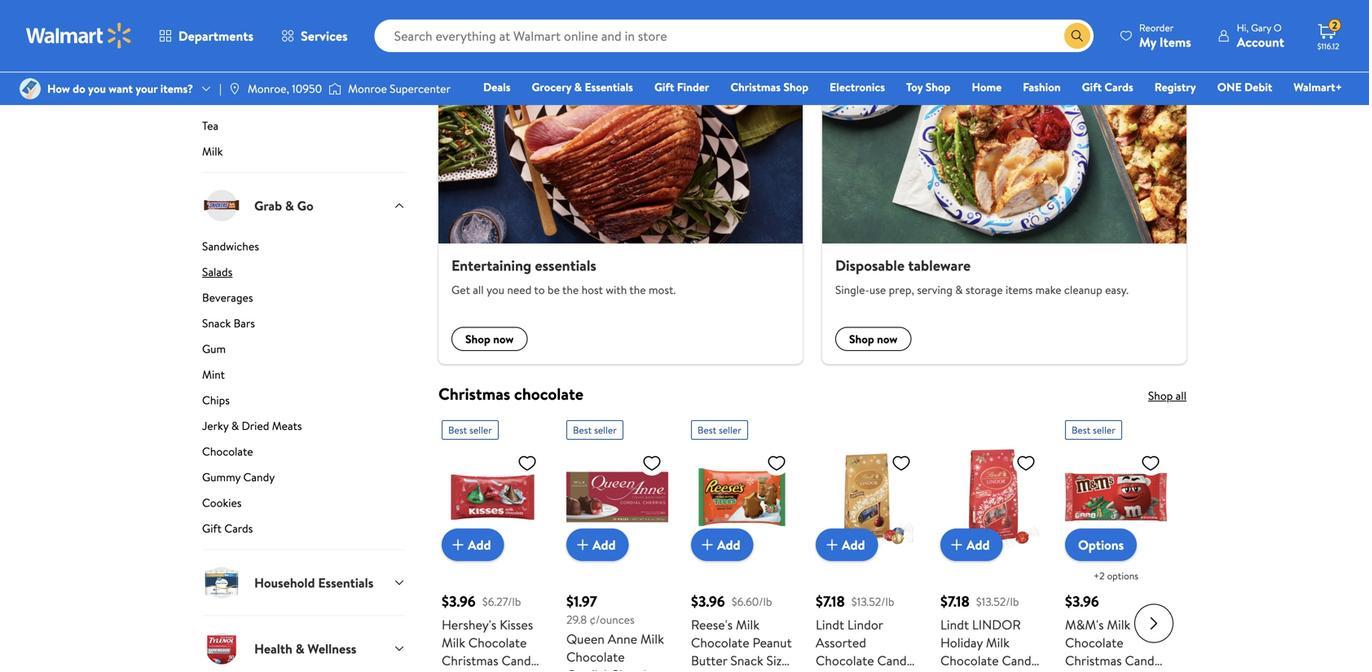 Task type: describe. For each thing, give the bounding box(es) containing it.
bars
[[234, 315, 255, 331]]

items
[[1006, 282, 1033, 298]]

shop now for entertaining
[[465, 331, 514, 347]]

add to favorites list, queen anne milk chocolate cordial cherries, 6.6 oz box, 10 pieces image
[[642, 453, 662, 474]]

toy shop
[[906, 79, 951, 95]]

supercenter
[[390, 81, 451, 97]]

wellness
[[308, 640, 356, 658]]

tableware
[[908, 256, 971, 276]]

4 add from the left
[[842, 536, 865, 554]]

easy.
[[1105, 282, 1129, 298]]

grab
[[254, 197, 282, 215]]

alcohol
[[202, 66, 240, 82]]

drink mixes
[[202, 15, 260, 31]]

christmas chocolate
[[438, 383, 584, 406]]

o
[[1274, 21, 1282, 35]]

christmas left chocolate
[[438, 383, 510, 406]]

3 product group from the left
[[691, 414, 793, 672]]

shop all
[[1148, 388, 1187, 404]]

home link
[[965, 78, 1009, 96]]

beverages
[[202, 290, 253, 306]]

one debit link
[[1210, 78, 1280, 96]]

best seller for $3.96
[[1072, 424, 1116, 437]]

add to cart image
[[947, 536, 967, 555]]

gummy
[[202, 469, 241, 485]]

0 horizontal spatial you
[[88, 81, 106, 97]]

grab & go button
[[202, 172, 406, 238]]

christmas inside $3.96 $6.27/lb hershey's kisses milk chocolate christmas candy, bag 10.1 oz
[[442, 652, 498, 670]]

& for jerky & dried meats
[[231, 418, 239, 434]]

household essentials
[[254, 574, 374, 592]]

1 vertical spatial cards
[[224, 521, 253, 537]]

1 the from the left
[[562, 282, 579, 298]]

$7.18 for lindt lindor holiday milk chocolate candy truffles, 8.5 
[[940, 592, 970, 612]]

Search search field
[[375, 20, 1094, 52]]

jerky
[[202, 418, 229, 434]]

need
[[507, 282, 532, 298]]

christmas shop
[[730, 79, 809, 95]]

go
[[297, 197, 314, 215]]

10
[[1073, 670, 1085, 672]]

services
[[301, 27, 348, 45]]

bag inside $3.96 $6.27/lb hershey's kisses milk chocolate christmas candy, bag 10.1 oz
[[442, 670, 463, 672]]

chocolate inside $3.96 m&m's milk chocolate christmas candy - 10 oz bag
[[1065, 634, 1124, 652]]

jerky & dried meats
[[202, 418, 302, 434]]

candy inside $7.18 $13.52/lb lindt lindor assorted chocolate candy truffles, 8.5
[[877, 652, 913, 670]]

prep,
[[889, 282, 914, 298]]

2 horizontal spatial gift
[[1082, 79, 1102, 95]]

christmas down search search field
[[730, 79, 781, 95]]

lindor
[[972, 616, 1021, 634]]

you inside entertaining essentials get all you need to be the host with the most.
[[487, 282, 504, 298]]

8.5 inside $7.18 $13.52/lb lindt lindor assorted chocolate candy truffles, 8.5
[[865, 670, 882, 672]]

truffles, inside $7.18 $13.52/lb lindt lindor assorted chocolate candy truffles, 8.5
[[816, 670, 861, 672]]

essentials inside dropdown button
[[318, 574, 374, 592]]

want
[[109, 81, 133, 97]]

$3.96 m&m's milk chocolate christmas candy - 10 oz bag
[[1065, 592, 1161, 672]]

now for entertaining
[[493, 331, 514, 347]]

snack bars
[[202, 315, 255, 331]]

gift finder
[[654, 79, 709, 95]]

5 add from the left
[[967, 536, 990, 554]]

one debit
[[1217, 79, 1272, 95]]

gift cards for bottommost gift cards link
[[202, 521, 253, 537]]

gift cards for top gift cards link
[[1082, 79, 1133, 95]]

5 product group from the left
[[940, 414, 1042, 672]]

cocktail
[[202, 41, 243, 57]]

best for hershey's kisses milk chocolate christmas candy, bag 10.1 oz
[[448, 424, 467, 437]]

milk down "tea"
[[202, 143, 223, 159]]

monroe supercenter
[[348, 81, 451, 97]]

deals link
[[476, 78, 518, 96]]

best for queen anne milk chocolate cordial cherrie
[[573, 424, 592, 437]]

chips
[[202, 392, 230, 408]]

bag inside $3.96 m&m's milk chocolate christmas candy - 10 oz bag
[[1104, 670, 1126, 672]]

oz inside $3.96 $6.27/lb hershey's kisses milk chocolate christmas candy, bag 10.1 oz
[[487, 670, 500, 672]]

seller for reese's milk chocolate peanut butter snack size trees christ
[[719, 424, 742, 437]]

grab & go
[[254, 197, 314, 215]]

add to cart image for ¢/ounces
[[573, 536, 592, 555]]

mixes
[[232, 15, 260, 31]]

best seller for reese's milk chocolate peanut butter snack size trees christ
[[698, 424, 742, 437]]

cleanup
[[1064, 282, 1102, 298]]

chocolate inside "link"
[[202, 444, 253, 460]]

departments button
[[145, 16, 267, 55]]

departments
[[178, 27, 254, 45]]

account
[[1237, 33, 1284, 51]]

add button for ¢/ounces
[[566, 529, 629, 562]]

entertaining essentials list item
[[429, 40, 813, 364]]

6 product group from the left
[[1065, 414, 1167, 672]]

cookies
[[202, 495, 242, 511]]

reorder my items
[[1139, 21, 1191, 51]]

reese's milk chocolate peanut butter snack size trees christmas candy, bag 9.6 oz image
[[691, 447, 793, 549]]

tea
[[202, 118, 218, 134]]

truffles, inside $7.18 $13.52/lb lindt lindor holiday milk chocolate candy truffles, 8.5
[[940, 670, 986, 672]]

trees
[[691, 670, 721, 672]]

coffee
[[202, 92, 237, 108]]

product group containing $1.97
[[566, 414, 668, 672]]

Walmart Site-Wide search field
[[375, 20, 1094, 52]]

your
[[136, 81, 158, 97]]

services button
[[267, 16, 362, 55]]

most.
[[649, 282, 676, 298]]

add to favorites list, lindt lindor assorted chocolate candy truffles, 8.5 oz. bag image
[[892, 453, 911, 474]]

best for reese's milk chocolate peanut butter snack size trees christ
[[698, 424, 716, 437]]

hershey's kisses milk chocolate christmas candy, bag 10.1 oz image
[[442, 447, 544, 549]]

milk inside $3.96 m&m's milk chocolate christmas candy - 10 oz bag
[[1107, 616, 1131, 634]]

monroe,
[[248, 81, 289, 97]]

deals
[[483, 79, 511, 95]]

health & wellness
[[254, 640, 356, 658]]

assorted
[[816, 634, 866, 652]]

m&m's
[[1065, 616, 1104, 634]]

how
[[47, 81, 70, 97]]

4 product group from the left
[[816, 414, 918, 672]]

1 product group from the left
[[442, 414, 544, 672]]

$3.96 for $3.96 $6.27/lb hershey's kisses milk chocolate christmas candy, bag 10.1 oz
[[442, 592, 476, 612]]

|
[[219, 81, 222, 97]]

1 horizontal spatial essentials
[[585, 79, 633, 95]]

dried
[[242, 418, 269, 434]]

snack inside $3.96 $6.60/lb reese's milk chocolate peanut butter snack size trees christ
[[731, 652, 763, 670]]

gum link
[[202, 341, 406, 363]]

1 vertical spatial gift cards link
[[202, 521, 406, 550]]

seller for hershey's kisses milk chocolate christmas candy, bag 10.1 oz
[[469, 424, 492, 437]]

hi, gary o account
[[1237, 21, 1284, 51]]

single-
[[835, 282, 869, 298]]

add to favorites list, reese's milk chocolate peanut butter snack size trees christmas candy, bag 9.6 oz image
[[767, 453, 786, 474]]

list containing entertaining essentials
[[429, 40, 1196, 364]]

disposable tableware list item
[[813, 40, 1196, 364]]

chocolate inside $3.96 $6.60/lb reese's milk chocolate peanut butter snack size trees christ
[[691, 634, 749, 652]]

size
[[767, 652, 789, 670]]

seller for queen anne milk chocolate cordial cherrie
[[594, 424, 617, 437]]

0 vertical spatial snack
[[202, 315, 231, 331]]

& inside disposable tableware single-use prep, serving & storage items make cleanup easy.
[[955, 282, 963, 298]]

salads link
[[202, 264, 406, 286]]

m&m's milk chocolate christmas candy - 10 oz bag image
[[1065, 447, 1167, 549]]

add to cart image for reese's
[[698, 536, 717, 555]]

items?
[[160, 81, 193, 97]]

& for grocery & essentials
[[574, 79, 582, 95]]

gum
[[202, 341, 226, 357]]

shop inside the 'entertaining essentials' list item
[[465, 331, 490, 347]]

my
[[1139, 33, 1156, 51]]

$1.97
[[566, 592, 597, 612]]

chocolate link
[[202, 444, 406, 466]]

mixers
[[246, 41, 278, 57]]

best for $3.96
[[1072, 424, 1091, 437]]

milk inside $7.18 $13.52/lb lindt lindor holiday milk chocolate candy truffles, 8.5
[[986, 634, 1010, 652]]



Task type: locate. For each thing, give the bounding box(es) containing it.
$3.96 inside $3.96 $6.27/lb hershey's kisses milk chocolate christmas candy, bag 10.1 oz
[[442, 592, 476, 612]]

 image
[[20, 78, 41, 99], [228, 82, 241, 95]]

$7.18 up assorted
[[816, 592, 845, 612]]

coffee link
[[202, 92, 406, 115]]

salads
[[202, 264, 233, 280]]

0 vertical spatial you
[[88, 81, 106, 97]]

0 horizontal spatial $13.52/lb
[[851, 594, 894, 610]]

1 horizontal spatial lindt
[[940, 616, 969, 634]]

0 horizontal spatial oz
[[487, 670, 500, 672]]

$7.18 for lindt lindor assorted chocolate candy truffles, 8.5 
[[816, 592, 845, 612]]

1 vertical spatial you
[[487, 282, 504, 298]]

2 bag from the left
[[1104, 670, 1126, 672]]

8.5 down lindor
[[989, 670, 1006, 672]]

truffles,
[[816, 670, 861, 672], [940, 670, 986, 672]]

$7.18
[[816, 592, 845, 612], [940, 592, 970, 612]]

gift cards link down search icon
[[1075, 78, 1141, 96]]

finder
[[677, 79, 709, 95]]

8.5 down assorted
[[865, 670, 882, 672]]

debit
[[1245, 79, 1272, 95]]

now down use on the top of the page
[[877, 331, 898, 347]]

3 add to cart image from the left
[[698, 536, 717, 555]]

1 horizontal spatial gift cards link
[[1075, 78, 1141, 96]]

$3.96 inside $3.96 $6.60/lb reese's milk chocolate peanut butter snack size trees christ
[[691, 592, 725, 612]]

oz right the 10.1
[[487, 670, 500, 672]]

8.5 inside $7.18 $13.52/lb lindt lindor holiday milk chocolate candy truffles, 8.5
[[989, 670, 1006, 672]]

0 horizontal spatial lindt
[[816, 616, 844, 634]]

2 $3.96 from the left
[[691, 592, 725, 612]]

10950
[[292, 81, 322, 97]]

shop now down use on the top of the page
[[849, 331, 898, 347]]

reorder
[[1139, 21, 1174, 35]]

-
[[1065, 670, 1070, 672]]

cards left registry link
[[1105, 79, 1133, 95]]

best down chocolate
[[573, 424, 592, 437]]

2 truffles, from the left
[[940, 670, 986, 672]]

1 $3.96 from the left
[[442, 592, 476, 612]]

add to favorites list, hershey's kisses milk chocolate christmas candy, bag 10.1 oz image
[[518, 453, 537, 474]]

prep for holiday guests
[[438, 4, 601, 26]]

3 add from the left
[[717, 536, 740, 554]]

2 product group from the left
[[566, 414, 668, 672]]

seller up m&m's milk chocolate christmas candy - 10 oz bag "image"
[[1093, 424, 1116, 437]]

items
[[1160, 33, 1191, 51]]

truffles, down assorted
[[816, 670, 861, 672]]

3 add button from the left
[[691, 529, 754, 562]]

+2
[[1094, 569, 1105, 583]]

$13.52/lb inside $7.18 $13.52/lb lindt lindor holiday milk chocolate candy truffles, 8.5
[[976, 594, 1019, 610]]

shop
[[783, 79, 809, 95], [926, 79, 951, 95], [465, 331, 490, 347], [849, 331, 874, 347], [1148, 388, 1173, 404]]

seller up reese's milk chocolate peanut butter snack size trees christmas candy, bag 9.6 oz image
[[719, 424, 742, 437]]

chocolate down lindor at bottom
[[816, 652, 874, 670]]

snack up gum
[[202, 315, 231, 331]]

& inside jerky & dried meats link
[[231, 418, 239, 434]]

seller up queen anne milk chocolate cordial cherries, 6.6 oz box, 10 pieces image
[[594, 424, 617, 437]]

add for ¢/ounces
[[592, 536, 616, 554]]

alcohol link
[[202, 66, 406, 89]]

$13.52/lb for lindor
[[976, 594, 1019, 610]]

christmas inside $3.96 m&m's milk chocolate christmas candy - 10 oz bag
[[1065, 652, 1122, 670]]

lindt lindor holiday milk chocolate candy truffles, 8.5 oz. bag image
[[940, 447, 1042, 549]]

$3.96 up reese's
[[691, 592, 725, 612]]

oz right 10
[[1089, 670, 1101, 672]]

1 horizontal spatial $7.18
[[940, 592, 970, 612]]

cocktail mixers
[[202, 41, 278, 57]]

toy shop link
[[899, 78, 958, 96]]

best up reese's milk chocolate peanut butter snack size trees christmas candy, bag 9.6 oz image
[[698, 424, 716, 437]]

gift finder link
[[647, 78, 717, 96]]

1 horizontal spatial truffles,
[[940, 670, 986, 672]]

2 lindt from the left
[[940, 616, 969, 634]]

4 best seller from the left
[[1072, 424, 1116, 437]]

& right health
[[296, 640, 304, 658]]

oz
[[487, 670, 500, 672], [1089, 670, 1101, 672]]

1 now from the left
[[493, 331, 514, 347]]

0 vertical spatial all
[[473, 282, 484, 298]]

shop now inside the 'entertaining essentials' list item
[[465, 331, 514, 347]]

1 horizontal spatial bag
[[1104, 670, 1126, 672]]

milk
[[202, 143, 223, 159], [736, 616, 760, 634], [1107, 616, 1131, 634], [640, 631, 664, 648], [442, 634, 465, 652], [986, 634, 1010, 652]]

butter
[[691, 652, 727, 670]]

& for health & wellness
[[296, 640, 304, 658]]

1 truffles, from the left
[[816, 670, 861, 672]]

1 horizontal spatial cards
[[1105, 79, 1133, 95]]

product group
[[442, 414, 544, 672], [566, 414, 668, 672], [691, 414, 793, 672], [816, 414, 918, 672], [940, 414, 1042, 672], [1065, 414, 1167, 672]]

chocolate down ¢/ounces at the bottom left of page
[[566, 648, 625, 666]]

4 add button from the left
[[816, 529, 878, 562]]

search icon image
[[1071, 29, 1084, 42]]

& right serving
[[955, 282, 963, 298]]

$13.52/lb for lindor
[[851, 594, 894, 610]]

best seller for hershey's kisses milk chocolate christmas candy, bag 10.1 oz
[[448, 424, 492, 437]]

chocolate down lindor
[[940, 652, 999, 670]]

1 vertical spatial gift cards
[[202, 521, 253, 537]]

1 lindt from the left
[[816, 616, 844, 634]]

0 horizontal spatial snack
[[202, 315, 231, 331]]

1 vertical spatial essentials
[[318, 574, 374, 592]]

cards down cookies
[[224, 521, 253, 537]]

2 best seller from the left
[[573, 424, 617, 437]]

0 horizontal spatial truffles,
[[816, 670, 861, 672]]

best down christmas chocolate
[[448, 424, 467, 437]]

add button for hershey's
[[442, 529, 504, 562]]

2 best from the left
[[573, 424, 592, 437]]

milk right anne
[[640, 631, 664, 648]]

1 best from the left
[[448, 424, 467, 437]]

& inside health & wellness dropdown button
[[296, 640, 304, 658]]

walmart image
[[26, 23, 132, 49]]

entertaining essentials get all you need to be the host with the most.
[[452, 256, 676, 298]]

0 horizontal spatial 8.5
[[865, 670, 882, 672]]

lindt for lindt lindor holiday milk chocolate candy truffles, 8.5 
[[940, 616, 969, 634]]

serving
[[917, 282, 953, 298]]

2 shop now from the left
[[849, 331, 898, 347]]

$3.96 for $3.96 $6.60/lb reese's milk chocolate peanut butter snack size trees christ
[[691, 592, 725, 612]]

be
[[548, 282, 560, 298]]

options link
[[1065, 529, 1137, 562]]

1 horizontal spatial  image
[[228, 82, 241, 95]]

2 horizontal spatial $3.96
[[1065, 592, 1099, 612]]

candy inside $7.18 $13.52/lb lindt lindor holiday milk chocolate candy truffles, 8.5
[[1002, 652, 1038, 670]]

1 horizontal spatial $3.96
[[691, 592, 725, 612]]

best seller down chocolate
[[573, 424, 617, 437]]

best seller up m&m's milk chocolate christmas candy - 10 oz bag "image"
[[1072, 424, 1116, 437]]

drink mixes link
[[202, 15, 406, 37]]

add button for reese's
[[691, 529, 754, 562]]

& right grocery on the top left of page
[[574, 79, 582, 95]]

1 horizontal spatial now
[[877, 331, 898, 347]]

1 horizontal spatial $13.52/lb
[[976, 594, 1019, 610]]

chocolate inside $1.97 29.8 ¢/ounces queen anne milk chocolate cordial cherrie
[[566, 648, 625, 666]]

the right with
[[629, 282, 646, 298]]

tea link
[[202, 118, 406, 140]]

1 oz from the left
[[487, 670, 500, 672]]

lindt
[[816, 616, 844, 634], [940, 616, 969, 634]]

& for grab & go
[[285, 197, 294, 215]]

3 $3.96 from the left
[[1065, 592, 1099, 612]]

$3.96 inside $3.96 m&m's milk chocolate christmas candy - 10 oz bag
[[1065, 592, 1099, 612]]

1 horizontal spatial 8.5
[[989, 670, 1006, 672]]

fashion link
[[1016, 78, 1068, 96]]

1 horizontal spatial gift
[[654, 79, 674, 95]]

lindt left lindor at bottom
[[816, 616, 844, 634]]

10.1
[[466, 670, 484, 672]]

cards
[[1105, 79, 1133, 95], [224, 521, 253, 537]]

essentials right grocery on the top left of page
[[585, 79, 633, 95]]

bag right 10
[[1104, 670, 1126, 672]]

best seller up reese's milk chocolate peanut butter snack size trees christmas candy, bag 9.6 oz image
[[698, 424, 742, 437]]

0 horizontal spatial the
[[562, 282, 579, 298]]

you right do
[[88, 81, 106, 97]]

meats
[[272, 418, 302, 434]]

1 best seller from the left
[[448, 424, 492, 437]]

the
[[562, 282, 579, 298], [629, 282, 646, 298]]

christmas down the "hershey's"
[[442, 652, 498, 670]]

1 add button from the left
[[442, 529, 504, 562]]

1 bag from the left
[[442, 670, 463, 672]]

shop inside disposable tableware list item
[[849, 331, 874, 347]]

1 horizontal spatial the
[[629, 282, 646, 298]]

shop all link
[[1148, 388, 1187, 404]]

0 horizontal spatial gift cards
[[202, 521, 253, 537]]

 image
[[329, 81, 342, 97]]

candy down lindor at bottom
[[877, 652, 913, 670]]

bag left the 10.1
[[442, 670, 463, 672]]

cocktail mixers link
[[202, 41, 406, 63]]

0 vertical spatial cards
[[1105, 79, 1133, 95]]

0 horizontal spatial bag
[[442, 670, 463, 672]]

 image left how
[[20, 78, 41, 99]]

beverages link
[[202, 290, 406, 312]]

chocolate up the 10.1
[[468, 634, 527, 652]]

chocolate up trees at the bottom right of the page
[[691, 634, 749, 652]]

snack left the size
[[731, 652, 763, 670]]

candy down the next slide for product carousel list image
[[1125, 652, 1161, 670]]

shop up the add to favorites list, m&m's milk chocolate christmas candy - 10 oz bag image
[[1148, 388, 1173, 404]]

gift cards down search icon
[[1082, 79, 1133, 95]]

reese's
[[691, 616, 733, 634]]

3 best from the left
[[698, 424, 716, 437]]

0 horizontal spatial now
[[493, 331, 514, 347]]

1 horizontal spatial gift cards
[[1082, 79, 1133, 95]]

shop now for disposable
[[849, 331, 898, 347]]

milk down $6.60/lb
[[736, 616, 760, 634]]

you
[[88, 81, 106, 97], [487, 282, 504, 298]]

2 now from the left
[[877, 331, 898, 347]]

$13.52/lb up lindor
[[976, 594, 1019, 610]]

best up m&m's milk chocolate christmas candy - 10 oz bag "image"
[[1072, 424, 1091, 437]]

gift down cookies
[[202, 521, 222, 537]]

milk left kisses
[[442, 634, 465, 652]]

2 oz from the left
[[1089, 670, 1101, 672]]

2 add from the left
[[592, 536, 616, 554]]

now inside the 'entertaining essentials' list item
[[493, 331, 514, 347]]

1 shop now from the left
[[465, 331, 514, 347]]

best seller down christmas chocolate
[[448, 424, 492, 437]]

chocolate inside $3.96 $6.27/lb hershey's kisses milk chocolate christmas candy, bag 10.1 oz
[[468, 634, 527, 652]]

0 horizontal spatial $7.18
[[816, 592, 845, 612]]

to
[[534, 282, 545, 298]]

$6.27/lb
[[482, 594, 521, 610]]

add for reese's
[[717, 536, 740, 554]]

0 horizontal spatial gift cards link
[[202, 521, 406, 550]]

0 horizontal spatial cards
[[224, 521, 253, 537]]

1 seller from the left
[[469, 424, 492, 437]]

best seller
[[448, 424, 492, 437], [573, 424, 617, 437], [698, 424, 742, 437], [1072, 424, 1116, 437]]

next slide for product carousel list image
[[1134, 604, 1174, 644]]

add to cart image
[[448, 536, 468, 555], [573, 536, 592, 555], [698, 536, 717, 555], [822, 536, 842, 555]]

gummy candy link
[[202, 469, 406, 492]]

lindt inside $7.18 $13.52/lb lindt lindor assorted chocolate candy truffles, 8.5
[[816, 616, 844, 634]]

christmas down m&m's
[[1065, 652, 1122, 670]]

add to favorites list, lindt lindor holiday milk chocolate candy truffles, 8.5 oz. bag image
[[1016, 453, 1036, 474]]

0 horizontal spatial shop now
[[465, 331, 514, 347]]

$7.18 inside $7.18 $13.52/lb lindt lindor holiday milk chocolate candy truffles, 8.5
[[940, 592, 970, 612]]

seller down christmas chocolate
[[469, 424, 492, 437]]

shop now inside disposable tableware list item
[[849, 331, 898, 347]]

$3.96 up m&m's
[[1065, 592, 1099, 612]]

1 $7.18 from the left
[[816, 592, 845, 612]]

now inside disposable tableware list item
[[877, 331, 898, 347]]

lindt lindor assorted chocolate candy truffles, 8.5 oz. bag image
[[816, 447, 918, 549]]

lindt left lindor
[[940, 616, 969, 634]]

2 add to cart image from the left
[[573, 536, 592, 555]]

monroe, 10950
[[248, 81, 322, 97]]

1 horizontal spatial shop now
[[849, 331, 898, 347]]

2 $7.18 from the left
[[940, 592, 970, 612]]

2 add button from the left
[[566, 529, 629, 562]]

milk inside $3.96 $6.60/lb reese's milk chocolate peanut butter snack size trees christ
[[736, 616, 760, 634]]

chocolate up 10
[[1065, 634, 1124, 652]]

grocery & essentials link
[[524, 78, 641, 96]]

add to cart image for hershey's
[[448, 536, 468, 555]]

$7.18 inside $7.18 $13.52/lb lindt lindor assorted chocolate candy truffles, 8.5
[[816, 592, 845, 612]]

3 best seller from the left
[[698, 424, 742, 437]]

gary
[[1251, 21, 1271, 35]]

electronics
[[830, 79, 885, 95]]

& right jerky
[[231, 418, 239, 434]]

4 add to cart image from the left
[[822, 536, 842, 555]]

shop down get
[[465, 331, 490, 347]]

$13.52/lb inside $7.18 $13.52/lb lindt lindor assorted chocolate candy truffles, 8.5
[[851, 594, 894, 610]]

candy
[[243, 469, 275, 485], [877, 652, 913, 670], [1002, 652, 1038, 670], [1125, 652, 1161, 670]]

$3.96 for $3.96 m&m's milk chocolate christmas candy - 10 oz bag
[[1065, 592, 1099, 612]]

1 horizontal spatial you
[[487, 282, 504, 298]]

shop right toy
[[926, 79, 951, 95]]

one
[[1217, 79, 1242, 95]]

truffles, down the holiday
[[940, 670, 986, 672]]

& inside grab & go "dropdown button"
[[285, 197, 294, 215]]

essentials right household
[[318, 574, 374, 592]]

shop now
[[465, 331, 514, 347], [849, 331, 898, 347]]

2 8.5 from the left
[[989, 670, 1006, 672]]

candy inside $3.96 m&m's milk chocolate christmas candy - 10 oz bag
[[1125, 652, 1161, 670]]

fashion
[[1023, 79, 1061, 95]]

gift cards down cookies
[[202, 521, 253, 537]]

$3.96 up the "hershey's"
[[442, 592, 476, 612]]

essentials
[[585, 79, 633, 95], [318, 574, 374, 592]]

3 seller from the left
[[719, 424, 742, 437]]

now for disposable
[[877, 331, 898, 347]]

candy down lindor
[[1002, 652, 1038, 670]]

oz inside $3.96 m&m's milk chocolate christmas candy - 10 oz bag
[[1089, 670, 1101, 672]]

add to favorites list, m&m's milk chocolate christmas candy - 10 oz bag image
[[1141, 453, 1161, 474]]

lindt for lindt lindor assorted chocolate candy truffles, 8.5 
[[816, 616, 844, 634]]

1 horizontal spatial all
[[1176, 388, 1187, 404]]

milk inside $3.96 $6.27/lb hershey's kisses milk chocolate christmas candy, bag 10.1 oz
[[442, 634, 465, 652]]

 image for monroe, 10950
[[228, 82, 241, 95]]

2 $13.52/lb from the left
[[976, 594, 1019, 610]]

$7.18 $13.52/lb lindt lindor holiday milk chocolate candy truffles, 8.5 
[[940, 592, 1038, 672]]

christmas shop link
[[723, 78, 816, 96]]

make
[[1035, 282, 1062, 298]]

4 seller from the left
[[1093, 424, 1116, 437]]

1 add from the left
[[468, 536, 491, 554]]

5 add button from the left
[[940, 529, 1003, 562]]

0 vertical spatial essentials
[[585, 79, 633, 95]]

candy right gummy
[[243, 469, 275, 485]]

$13.52/lb
[[851, 594, 894, 610], [976, 594, 1019, 610]]

you left the need
[[487, 282, 504, 298]]

1 vertical spatial all
[[1176, 388, 1187, 404]]

1 horizontal spatial snack
[[731, 652, 763, 670]]

2 seller from the left
[[594, 424, 617, 437]]

hi,
[[1237, 21, 1249, 35]]

$1.97 29.8 ¢/ounces queen anne milk chocolate cordial cherrie
[[566, 592, 664, 672]]

4 best from the left
[[1072, 424, 1091, 437]]

chocolate inside $7.18 $13.52/lb lindt lindor holiday milk chocolate candy truffles, 8.5
[[940, 652, 999, 670]]

gift right fashion
[[1082, 79, 1102, 95]]

health & wellness button
[[202, 616, 406, 672]]

1 vertical spatial snack
[[731, 652, 763, 670]]

gift left finder
[[654, 79, 674, 95]]

milk right the holiday
[[986, 634, 1010, 652]]

chocolate inside $7.18 $13.52/lb lindt lindor assorted chocolate candy truffles, 8.5
[[816, 652, 874, 670]]

2 the from the left
[[629, 282, 646, 298]]

& inside grocery & essentials link
[[574, 79, 582, 95]]

$7.18 $13.52/lb lindt lindor assorted chocolate candy truffles, 8.5 
[[816, 592, 913, 672]]

registry
[[1155, 79, 1196, 95]]

shop down single-
[[849, 331, 874, 347]]

 image right |
[[228, 82, 241, 95]]

candy,
[[502, 652, 540, 670]]

0 horizontal spatial all
[[473, 282, 484, 298]]

2
[[1332, 19, 1338, 32]]

$13.52/lb up lindor at bottom
[[851, 594, 894, 610]]

cordial
[[566, 666, 607, 672]]

1 $13.52/lb from the left
[[851, 594, 894, 610]]

seller for $3.96
[[1093, 424, 1116, 437]]

& left go
[[285, 197, 294, 215]]

shop now down get
[[465, 331, 514, 347]]

queen
[[566, 631, 605, 648]]

now
[[493, 331, 514, 347], [877, 331, 898, 347]]

0 horizontal spatial $3.96
[[442, 592, 476, 612]]

0 horizontal spatial gift
[[202, 521, 222, 537]]

0 vertical spatial gift cards link
[[1075, 78, 1141, 96]]

all inside entertaining essentials get all you need to be the host with the most.
[[473, 282, 484, 298]]

host
[[582, 282, 603, 298]]

disposable tableware single-use prep, serving & storage items make cleanup easy.
[[835, 256, 1129, 298]]

options
[[1078, 536, 1124, 554]]

jerky & dried meats link
[[202, 418, 406, 440]]

0 horizontal spatial essentials
[[318, 574, 374, 592]]

sandwiches link
[[202, 238, 406, 261]]

shop left the electronics
[[783, 79, 809, 95]]

now down the need
[[493, 331, 514, 347]]

gift cards link down cookies link
[[202, 521, 406, 550]]

the right the be
[[562, 282, 579, 298]]

gift cards link
[[1075, 78, 1141, 96], [202, 521, 406, 550]]

use
[[869, 282, 886, 298]]

milk right m&m's
[[1107, 616, 1131, 634]]

milk link
[[202, 143, 406, 172]]

1 horizontal spatial oz
[[1089, 670, 1101, 672]]

best seller for queen anne milk chocolate cordial cherrie
[[573, 424, 617, 437]]

0 vertical spatial gift cards
[[1082, 79, 1133, 95]]

lindt inside $7.18 $13.52/lb lindt lindor holiday milk chocolate candy truffles, 8.5
[[940, 616, 969, 634]]

$7.18 up the holiday
[[940, 592, 970, 612]]

1 add to cart image from the left
[[448, 536, 468, 555]]

sandwiches
[[202, 238, 259, 254]]

gummy candy
[[202, 469, 275, 485]]

 image for how do you want your items?
[[20, 78, 41, 99]]

chocolate up gummy
[[202, 444, 253, 460]]

$6.60/lb
[[732, 594, 772, 610]]

add for hershey's
[[468, 536, 491, 554]]

milk inside $1.97 29.8 ¢/ounces queen anne milk chocolate cordial cherrie
[[640, 631, 664, 648]]

list
[[429, 40, 1196, 364]]

bag
[[442, 670, 463, 672], [1104, 670, 1126, 672]]

0 horizontal spatial  image
[[20, 78, 41, 99]]

1 8.5 from the left
[[865, 670, 882, 672]]

queen anne milk chocolate cordial cherries, 6.6 oz box, 10 pieces image
[[566, 447, 668, 549]]



Task type: vqa. For each thing, say whether or not it's contained in the screenshot.
rightmost THE SNACK
yes



